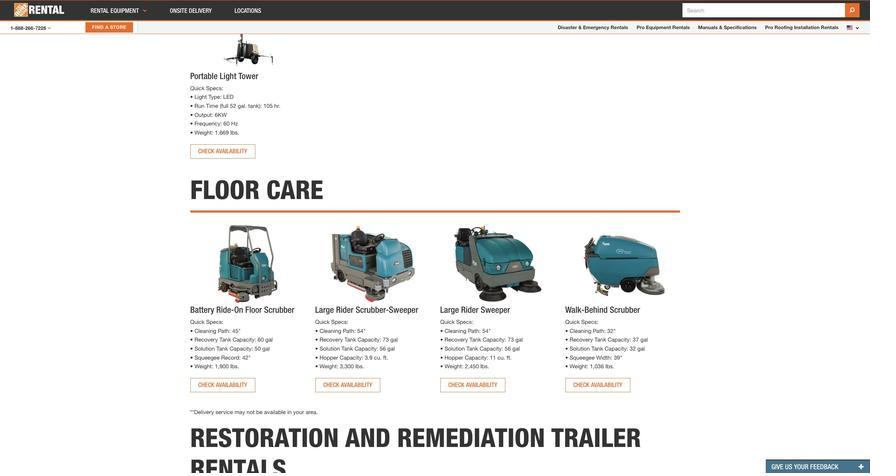 Task type: locate. For each thing, give the bounding box(es) containing it.
weight: left 1,900
[[195, 364, 213, 370]]

1 horizontal spatial large
[[440, 305, 459, 316]]

2 cu. from the left
[[498, 355, 505, 362]]

1 large from the left
[[315, 305, 334, 316]]

pro for pro equipment rentals
[[637, 24, 645, 30]]

quick inside portable light tower quick specs: • light type: led • run time (full 52 gal. tank): 105 hr. • output: 6kw • frequency: 60 hz • weight: 1,669 lbs.
[[190, 85, 205, 92]]

lbs. right 2,450
[[481, 364, 489, 370]]

specs: inside portable light tower quick specs: • light type: led • run time (full 52 gal. tank): 105 hr. • output: 6kw • frequency: 60 hz • weight: 1,669 lbs.
[[206, 85, 223, 92]]

2 cleaning from the left
[[320, 328, 341, 335]]

equipment for pro
[[646, 24, 671, 30]]

equipment inside rental equipment link
[[111, 7, 139, 14]]

check availability link down 2,450
[[440, 379, 506, 393]]

rider
[[336, 305, 354, 316], [461, 305, 479, 316]]

lbs.
[[230, 129, 239, 136], [230, 364, 239, 370], [355, 364, 364, 370], [481, 364, 489, 370], [606, 364, 614, 370]]

scrubber right floor
[[264, 305, 295, 316]]

1 horizontal spatial scrubber
[[610, 305, 640, 316]]

0 horizontal spatial rentals
[[611, 24, 629, 30]]

56
[[380, 346, 386, 353], [505, 346, 511, 353]]

1 horizontal spatial rider
[[461, 305, 479, 316]]

ft. right 11
[[507, 355, 512, 362]]

solution inside large rider sweeper quick specs: • cleaning path: 54" • recovery tank capacity: 73 gal • solution tank capacity: 56 gal • hopper capacity: 11 cu. ft. • weight: 2,450 lbs.
[[445, 346, 465, 353]]

2 hopper from the left
[[445, 355, 463, 362]]

2 path: from the left
[[343, 328, 356, 335]]

specs: inside large rider sweeper quick specs: • cleaning path: 54" • recovery tank capacity: 73 gal • solution tank capacity: 56 gal • hopper capacity: 11 cu. ft. • weight: 2,450 lbs.
[[456, 319, 474, 326]]

1 rider from the left
[[336, 305, 354, 316]]

lbs. inside portable light tower quick specs: • light type: led • run time (full 52 gal. tank): 105 hr. • output: 6kw • frequency: 60 hz • weight: 1,669 lbs.
[[230, 129, 239, 136]]

60 left hz
[[224, 120, 230, 127]]

quick for portable
[[190, 85, 205, 92]]

ft. right 3.9
[[383, 355, 388, 362]]

in
[[287, 409, 292, 416]]

check availability for scrubber-
[[323, 382, 372, 389]]

60 up "50"
[[258, 337, 264, 344]]

solution inside walk-behind scrubber quick specs: • cleaning path: 32" • recovery tank capacity: 37 gal • solution tank capacity: 32 gal • squeegee width: 39" • weight: 1,036 lbs.
[[570, 346, 590, 353]]

&
[[579, 24, 582, 30], [719, 24, 723, 30]]

1 horizontal spatial 60
[[258, 337, 264, 344]]

quick inside large rider sweeper quick specs: • cleaning path: 54" • recovery tank capacity: 73 gal • solution tank capacity: 56 gal • hopper capacity: 11 cu. ft. • weight: 2,450 lbs.
[[440, 319, 455, 326]]

2 sweeper from the left
[[481, 305, 510, 316]]

1 horizontal spatial equipment
[[646, 24, 671, 30]]

0 horizontal spatial 73
[[383, 337, 389, 344]]

availability down 1,900
[[216, 382, 247, 389]]

your
[[293, 409, 304, 416], [794, 463, 809, 472]]

weight: left 2,450
[[445, 364, 464, 370]]

squeegee inside battery ride-on floor scrubber quick specs: • cleaning path: 45" • recovery tank capacity: 60 gal • solution tank capacity: 50 gal • squeegee record: 42" • weight: 1,900 lbs.
[[195, 355, 220, 362]]

recovery
[[195, 337, 218, 344], [320, 337, 343, 344], [445, 337, 468, 344], [570, 337, 593, 344]]

rider inside large rider scrubber-sweeper quick specs: • cleaning path: 54" • recovery tank capacity: 73 gal • solution tank capacity: 56 gal • hopper capacity: 3.9 cu. ft. • weight: 3,300 lbs.
[[336, 305, 354, 316]]

restoration
[[190, 422, 339, 454]]

2 large from the left
[[440, 305, 459, 316]]

recovery up 3,300
[[320, 337, 343, 344]]

54" inside large rider sweeper quick specs: • cleaning path: 54" • recovery tank capacity: 73 gal • solution tank capacity: 56 gal • hopper capacity: 11 cu. ft. • weight: 2,450 lbs.
[[482, 328, 491, 335]]

check for large rider scrubber-sweeper
[[323, 382, 340, 389]]

may
[[235, 409, 245, 416]]

1 73 from the left
[[383, 337, 389, 344]]

1 horizontal spatial 54"
[[482, 328, 491, 335]]

weight:
[[195, 129, 213, 136], [195, 364, 213, 370], [320, 364, 338, 370], [445, 364, 464, 370], [570, 364, 589, 370]]

availability down 1,669
[[216, 148, 247, 155]]

large rider scrubber-sweeper quick specs: • cleaning path: 54" • recovery tank capacity: 73 gal • solution tank capacity: 56 gal • hopper capacity: 3.9 cu. ft. • weight: 3,300 lbs.
[[315, 305, 418, 370]]

squeegee up 1,036
[[570, 355, 595, 362]]

6kw
[[215, 111, 227, 118]]

solution up 1,900
[[195, 346, 215, 353]]

your right 'us'
[[794, 463, 809, 472]]

floor
[[190, 174, 260, 206]]

large rider sweeper quick specs: • cleaning path: 54" • recovery tank capacity: 73 gal • solution tank capacity: 56 gal • hopper capacity: 11 cu. ft. • weight: 2,450 lbs.
[[440, 305, 523, 370]]

0 horizontal spatial large
[[315, 305, 334, 316]]

0 horizontal spatial 56
[[380, 346, 386, 353]]

solution up 1,036
[[570, 346, 590, 353]]

quick for large
[[440, 319, 455, 326]]

sweeper
[[389, 305, 418, 316], [481, 305, 510, 316]]

1 vertical spatial equipment
[[646, 24, 671, 30]]

1 horizontal spatial rentals
[[673, 24, 690, 30]]

availability for scrubber-
[[341, 382, 372, 389]]

0 vertical spatial 60
[[224, 120, 230, 127]]

& right disaster
[[579, 24, 582, 30]]

weight: inside large rider scrubber-sweeper quick specs: • cleaning path: 54" • recovery tank capacity: 73 gal • solution tank capacity: 56 gal • hopper capacity: 3.9 cu. ft. • weight: 3,300 lbs.
[[320, 364, 338, 370]]

1 horizontal spatial &
[[719, 24, 723, 30]]

2 scrubber from the left
[[610, 305, 640, 316]]

gal
[[265, 337, 273, 344], [391, 337, 398, 344], [516, 337, 523, 344], [641, 337, 648, 344], [262, 346, 270, 353], [387, 346, 395, 353], [513, 346, 520, 353], [638, 346, 645, 353]]

2 & from the left
[[719, 24, 723, 30]]

0 horizontal spatial ft.
[[383, 355, 388, 362]]

73 inside large rider scrubber-sweeper quick specs: • cleaning path: 54" • recovery tank capacity: 73 gal • solution tank capacity: 56 gal • hopper capacity: 3.9 cu. ft. • weight: 3,300 lbs.
[[383, 337, 389, 344]]

walk-
[[565, 305, 585, 316]]

1 vertical spatial your
[[794, 463, 809, 472]]

0 horizontal spatial light
[[195, 94, 207, 101]]

quick for walk-
[[565, 319, 580, 326]]

hopper inside large rider scrubber-sweeper quick specs: • cleaning path: 54" • recovery tank capacity: 73 gal • solution tank capacity: 56 gal • hopper capacity: 3.9 cu. ft. • weight: 3,300 lbs.
[[320, 355, 338, 362]]

check availability for on
[[198, 382, 247, 389]]

3 recovery from the left
[[445, 337, 468, 344]]

check availability link down 1,036
[[565, 379, 631, 393]]

4 recovery from the left
[[570, 337, 593, 344]]

cu. right 3.9
[[374, 355, 382, 362]]

recovery down battery
[[195, 337, 218, 344]]

0 vertical spatial equipment
[[111, 7, 139, 14]]

weight: left 3,300
[[320, 364, 338, 370]]

3 cleaning from the left
[[445, 328, 467, 335]]

quick inside battery ride-on floor scrubber quick specs: • cleaning path: 45" • recovery tank capacity: 60 gal • solution tank capacity: 50 gal • squeegee record: 42" • weight: 1,900 lbs.
[[190, 319, 205, 326]]

availability down 2,450
[[466, 382, 498, 389]]

0 horizontal spatial 60
[[224, 120, 230, 127]]

1 cu. from the left
[[374, 355, 382, 362]]

1 pro from the left
[[637, 24, 645, 30]]

1 solution from the left
[[195, 346, 215, 353]]

& right manuals
[[719, 24, 723, 30]]

equipment inside pro equipment rentals link
[[646, 24, 671, 30]]

2 solution from the left
[[320, 346, 340, 353]]

availability for tower
[[216, 148, 247, 155]]

2 pro from the left
[[765, 24, 773, 30]]

scrubber-
[[356, 305, 389, 316]]

3 rentals from the left
[[821, 24, 839, 30]]

weight: inside battery ride-on floor scrubber quick specs: • cleaning path: 45" • recovery tank capacity: 60 gal • solution tank capacity: 50 gal • squeegee record: 42" • weight: 1,900 lbs.
[[195, 364, 213, 370]]

1 rentals from the left
[[611, 24, 629, 30]]

1 horizontal spatial pro
[[765, 24, 773, 30]]

solution
[[195, 346, 215, 353], [320, 346, 340, 353], [445, 346, 465, 353], [570, 346, 590, 353]]

check for walk-behind scrubber
[[573, 382, 590, 389]]

60 inside portable light tower quick specs: • light type: led • run time (full 52 gal. tank): 105 hr. • output: 6kw • frequency: 60 hz • weight: 1,669 lbs.
[[224, 120, 230, 127]]

4 solution from the left
[[570, 346, 590, 353]]

1 horizontal spatial squeegee
[[570, 355, 595, 362]]

lbs. down width:
[[606, 364, 614, 370]]

manuals & specifications link
[[694, 21, 761, 34]]

rentals for disaster & emergency rentals
[[611, 24, 629, 30]]

1,669
[[215, 129, 229, 136]]

check availability link down 1,900
[[190, 379, 255, 393]]

recovery inside battery ride-on floor scrubber quick specs: • cleaning path: 45" • recovery tank capacity: 60 gal • solution tank capacity: 50 gal • squeegee record: 42" • weight: 1,900 lbs.
[[195, 337, 218, 344]]

weight: left 1,036
[[570, 364, 589, 370]]

check for battery ride-on floor scrubber
[[198, 382, 214, 389]]

specs: inside walk-behind scrubber quick specs: • cleaning path: 32" • recovery tank capacity: 37 gal • solution tank capacity: 32 gal • squeegee width: 39" • weight: 1,036 lbs.
[[581, 319, 599, 326]]

rentals left manuals
[[673, 24, 690, 30]]

rider inside large rider sweeper quick specs: • cleaning path: 54" • recovery tank capacity: 73 gal • solution tank capacity: 56 gal • hopper capacity: 11 cu. ft. • weight: 2,450 lbs.
[[461, 305, 479, 316]]

1 scrubber from the left
[[264, 305, 295, 316]]

1 ft. from the left
[[383, 355, 388, 362]]

1 horizontal spatial sweeper
[[481, 305, 510, 316]]

0 horizontal spatial hopper
[[320, 355, 338, 362]]

cu.
[[374, 355, 382, 362], [498, 355, 505, 362]]

check availability down 1,900
[[198, 382, 247, 389]]

3 solution from the left
[[445, 346, 465, 353]]

large
[[315, 305, 334, 316], [440, 305, 459, 316]]

0 horizontal spatial 54"
[[357, 328, 366, 335]]

check availability
[[198, 148, 247, 155], [198, 382, 247, 389], [323, 382, 372, 389], [448, 382, 498, 389], [573, 382, 623, 389]]

large for large rider scrubber-sweeper
[[315, 305, 334, 316]]

1 recovery from the left
[[195, 337, 218, 344]]

1 path: from the left
[[218, 328, 231, 335]]

54" up 11
[[482, 328, 491, 335]]

0 horizontal spatial cu.
[[374, 355, 382, 362]]

0 horizontal spatial rider
[[336, 305, 354, 316]]

path: inside large rider scrubber-sweeper quick specs: • cleaning path: 54" • recovery tank capacity: 73 gal • solution tank capacity: 56 gal • hopper capacity: 3.9 cu. ft. • weight: 3,300 lbs.
[[343, 328, 356, 335]]

light
[[220, 71, 236, 81], [195, 94, 207, 101]]

2 73 from the left
[[508, 337, 514, 344]]

•
[[190, 94, 193, 101], [190, 102, 193, 109], [190, 111, 193, 118], [190, 120, 193, 127], [190, 129, 193, 136], [190, 328, 193, 335], [315, 328, 318, 335], [440, 328, 443, 335], [565, 328, 568, 335], [190, 337, 193, 344], [315, 337, 318, 344], [440, 337, 443, 344], [565, 337, 568, 344], [190, 346, 193, 353], [315, 346, 318, 353], [440, 346, 443, 353], [565, 346, 568, 353], [190, 355, 193, 362], [315, 355, 318, 362], [440, 355, 443, 362], [565, 355, 568, 362], [190, 364, 193, 370], [315, 364, 318, 370], [440, 364, 443, 370], [565, 364, 568, 370]]

56 inside large rider sweeper quick specs: • cleaning path: 54" • recovery tank capacity: 73 gal • solution tank capacity: 56 gal • hopper capacity: 11 cu. ft. • weight: 2,450 lbs.
[[505, 346, 511, 353]]

weight: inside large rider sweeper quick specs: • cleaning path: 54" • recovery tank capacity: 73 gal • solution tank capacity: 56 gal • hopper capacity: 11 cu. ft. • weight: 2,450 lbs.
[[445, 364, 464, 370]]

weight: inside portable light tower quick specs: • light type: led • run time (full 52 gal. tank): 105 hr. • output: 6kw • frequency: 60 hz • weight: 1,669 lbs.
[[195, 129, 213, 136]]

hopper
[[320, 355, 338, 362], [445, 355, 463, 362]]

1 54" from the left
[[357, 328, 366, 335]]

availability down 1,036
[[591, 382, 623, 389]]

walk-behind scrubber quick specs: • cleaning path: 32" • recovery tank capacity: 37 gal • solution tank capacity: 32 gal • squeegee width: 39" • weight: 1,036 lbs.
[[565, 305, 648, 370]]

4 cleaning from the left
[[570, 328, 592, 335]]

rentals for pro roofing installation rentals
[[821, 24, 839, 30]]

cleaning
[[195, 328, 216, 335], [320, 328, 341, 335], [445, 328, 467, 335], [570, 328, 592, 335]]

check availability link for scrubber-
[[315, 379, 380, 393]]

specs: inside battery ride-on floor scrubber quick specs: • cleaning path: 45" • recovery tank capacity: 60 gal • solution tank capacity: 50 gal • squeegee record: 42" • weight: 1,900 lbs.
[[206, 319, 223, 326]]

check availability down 2,450
[[448, 382, 498, 389]]

scrubber
[[264, 305, 295, 316], [610, 305, 640, 316]]

0 horizontal spatial sweeper
[[389, 305, 418, 316]]

1 horizontal spatial light
[[220, 71, 236, 81]]

1 & from the left
[[579, 24, 582, 30]]

path: inside walk-behind scrubber quick specs: • cleaning path: 32" • recovery tank capacity: 37 gal • solution tank capacity: 32 gal • squeegee width: 39" • weight: 1,036 lbs.
[[593, 328, 606, 335]]

your right in
[[293, 409, 304, 416]]

check availability down 1,669
[[198, 148, 247, 155]]

lbs. down hz
[[230, 129, 239, 136]]

7228
[[35, 25, 46, 31]]

specs: for walk-
[[581, 319, 599, 326]]

1 horizontal spatial 73
[[508, 337, 514, 344]]

0 horizontal spatial scrubber
[[264, 305, 295, 316]]

check availability link
[[190, 144, 255, 159], [190, 379, 255, 393], [315, 379, 380, 393], [440, 379, 506, 393], [565, 379, 631, 393]]

0 horizontal spatial pro
[[637, 24, 645, 30]]

1 cleaning from the left
[[195, 328, 216, 335]]

2 ft. from the left
[[507, 355, 512, 362]]

54" down scrubber-
[[357, 328, 366, 335]]

battery ride-on floor scrubber quick specs: • cleaning path: 45" • recovery tank capacity: 60 gal • solution tank capacity: 50 gal • squeegee record: 42" • weight: 1,900 lbs.
[[190, 305, 295, 370]]

check
[[198, 148, 214, 155], [198, 382, 214, 389], [323, 382, 340, 389], [448, 382, 465, 389], [573, 382, 590, 389]]

tower
[[238, 71, 258, 81]]

1 horizontal spatial cu.
[[498, 355, 505, 362]]

37
[[633, 337, 639, 344]]

scrubber inside battery ride-on floor scrubber quick specs: • cleaning path: 45" • recovery tank capacity: 60 gal • solution tank capacity: 50 gal • squeegee record: 42" • weight: 1,900 lbs.
[[264, 305, 295, 316]]

& for disaster
[[579, 24, 582, 30]]

1 56 from the left
[[380, 346, 386, 353]]

1 sweeper from the left
[[389, 305, 418, 316]]

check availability link for sweeper
[[440, 379, 506, 393]]

2 54" from the left
[[482, 328, 491, 335]]

rentals
[[611, 24, 629, 30], [673, 24, 690, 30], [821, 24, 839, 30]]

54"
[[357, 328, 366, 335], [482, 328, 491, 335]]

capacity:
[[233, 337, 256, 344], [358, 337, 381, 344], [483, 337, 506, 344], [608, 337, 631, 344], [230, 346, 253, 353], [355, 346, 378, 353], [480, 346, 503, 353], [605, 346, 628, 353], [340, 355, 363, 362], [465, 355, 488, 362]]

check availability down 1,036
[[573, 382, 623, 389]]

tank
[[219, 337, 231, 344], [345, 337, 356, 344], [470, 337, 481, 344], [595, 337, 606, 344], [216, 346, 228, 353], [342, 346, 353, 353], [467, 346, 478, 353], [592, 346, 603, 353]]

scrubber up 32" at right
[[610, 305, 640, 316]]

give us your feedback
[[772, 463, 839, 472]]

roofing
[[775, 24, 793, 30]]

recovery inside walk-behind scrubber quick specs: • cleaning path: 32" • recovery tank capacity: 37 gal • solution tank capacity: 32 gal • squeegee width: 39" • weight: 1,036 lbs.
[[570, 337, 593, 344]]

2 recovery from the left
[[320, 337, 343, 344]]

and
[[345, 422, 391, 454]]

light up run
[[195, 94, 207, 101]]

check availability link down 1,669
[[190, 144, 255, 159]]

0 horizontal spatial &
[[579, 24, 582, 30]]

(full
[[220, 102, 228, 109]]

specs:
[[206, 85, 223, 92], [206, 319, 223, 326], [331, 319, 348, 326], [456, 319, 474, 326], [581, 319, 599, 326]]

32"
[[607, 328, 616, 335]]

recovery inside large rider sweeper quick specs: • cleaning path: 54" • recovery tank capacity: 73 gal • solution tank capacity: 56 gal • hopper capacity: 11 cu. ft. • weight: 2,450 lbs.
[[445, 337, 468, 344]]

ft.
[[383, 355, 388, 362], [507, 355, 512, 362]]

quick inside walk-behind scrubber quick specs: • cleaning path: 32" • recovery tank capacity: 37 gal • solution tank capacity: 32 gal • squeegee width: 39" • weight: 1,036 lbs.
[[565, 319, 580, 326]]

266-
[[25, 25, 35, 31]]

lbs. right 3,300
[[355, 364, 364, 370]]

light left tower
[[220, 71, 236, 81]]

1 vertical spatial 60
[[258, 337, 264, 344]]

2 squeegee from the left
[[570, 355, 595, 362]]

2 horizontal spatial rentals
[[821, 24, 839, 30]]

quick inside large rider scrubber-sweeper quick specs: • cleaning path: 54" • recovery tank capacity: 73 gal • solution tank capacity: 56 gal • hopper capacity: 3.9 cu. ft. • weight: 3,300 lbs.
[[315, 319, 330, 326]]

specs: for portable
[[206, 85, 223, 92]]

type:
[[208, 94, 222, 101]]

1 hopper from the left
[[320, 355, 338, 362]]

squeegee
[[195, 355, 220, 362], [570, 355, 595, 362]]

solution up 3,300
[[320, 346, 340, 353]]

1 vertical spatial light
[[195, 94, 207, 101]]

check availability link for scrubber
[[565, 379, 631, 393]]

specs: for large
[[456, 319, 474, 326]]

2 rider from the left
[[461, 305, 479, 316]]

0 horizontal spatial squeegee
[[195, 355, 220, 362]]

a
[[105, 24, 109, 30]]

squeegee up 1,900
[[195, 355, 220, 362]]

0 horizontal spatial equipment
[[111, 7, 139, 14]]

2 56 from the left
[[505, 346, 511, 353]]

rentals right the "emergency"
[[611, 24, 629, 30]]

solution up 2,450
[[445, 346, 465, 353]]

large inside large rider scrubber-sweeper quick specs: • cleaning path: 54" • recovery tank capacity: 73 gal • solution tank capacity: 56 gal • hopper capacity: 3.9 cu. ft. • weight: 3,300 lbs.
[[315, 305, 334, 316]]

56 inside large rider scrubber-sweeper quick specs: • cleaning path: 54" • recovery tank capacity: 73 gal • solution tank capacity: 56 gal • hopper capacity: 3.9 cu. ft. • weight: 3,300 lbs.
[[380, 346, 386, 353]]

path: inside large rider sweeper quick specs: • cleaning path: 54" • recovery tank capacity: 73 gal • solution tank capacity: 56 gal • hopper capacity: 11 cu. ft. • weight: 2,450 lbs.
[[468, 328, 481, 335]]

check availability down 3,300
[[323, 382, 372, 389]]

cleaning inside battery ride-on floor scrubber quick specs: • cleaning path: 45" • recovery tank capacity: 60 gal • solution tank capacity: 50 gal • squeegee record: 42" • weight: 1,900 lbs.
[[195, 328, 216, 335]]

1 squeegee from the left
[[195, 355, 220, 362]]

rental equipment
[[91, 7, 140, 14]]

large for large rider sweeper
[[440, 305, 459, 316]]

& for manuals
[[719, 24, 723, 30]]

remediation
[[397, 422, 545, 454]]

recovery up 2,450
[[445, 337, 468, 344]]

3 path: from the left
[[468, 328, 481, 335]]

recovery down walk-
[[570, 337, 593, 344]]

sweeper inside large rider sweeper quick specs: • cleaning path: 54" • recovery tank capacity: 73 gal • solution tank capacity: 56 gal • hopper capacity: 11 cu. ft. • weight: 2,450 lbs.
[[481, 305, 510, 316]]

ft. inside large rider scrubber-sweeper quick specs: • cleaning path: 54" • recovery tank capacity: 73 gal • solution tank capacity: 56 gal • hopper capacity: 3.9 cu. ft. • weight: 3,300 lbs.
[[383, 355, 388, 362]]

2 rentals from the left
[[673, 24, 690, 30]]

cu. right 11
[[498, 355, 505, 362]]

1 horizontal spatial ft.
[[507, 355, 512, 362]]

1 horizontal spatial 56
[[505, 346, 511, 353]]

weight: down frequency:
[[195, 129, 213, 136]]

large inside large rider sweeper quick specs: • cleaning path: 54" • recovery tank capacity: 73 gal • solution tank capacity: 56 gal • hopper capacity: 11 cu. ft. • weight: 2,450 lbs.
[[440, 305, 459, 316]]

73
[[383, 337, 389, 344], [508, 337, 514, 344]]

floor
[[245, 305, 262, 316]]

1 horizontal spatial hopper
[[445, 355, 463, 362]]

path:
[[218, 328, 231, 335], [343, 328, 356, 335], [468, 328, 481, 335], [593, 328, 606, 335]]

check availability link down 3,300
[[315, 379, 380, 393]]

portable light tower quick specs: • light type: led • run time (full 52 gal. tank): 105 hr. • output: 6kw • frequency: 60 hz • weight: 1,669 lbs.
[[190, 71, 281, 136]]

find a store link
[[85, 22, 133, 33]]

1,036
[[590, 364, 604, 370]]

4 path: from the left
[[593, 328, 606, 335]]

availability down 3,300
[[341, 382, 372, 389]]

rentals left the united states of america flag image
[[821, 24, 839, 30]]

lbs. down "record:"
[[230, 364, 239, 370]]

0 horizontal spatial your
[[293, 409, 304, 416]]



Task type: describe. For each thing, give the bounding box(es) containing it.
1-888-266-7228
[[10, 25, 46, 31]]

check availability link for tower
[[190, 144, 255, 159]]

united states of america flag image
[[847, 25, 853, 30]]

tank):
[[248, 102, 262, 109]]

pro equipment rentals
[[637, 24, 690, 30]]

check availability for tower
[[198, 148, 247, 155]]

floor care
[[190, 174, 323, 206]]

service
[[215, 409, 233, 416]]

hz
[[231, 120, 238, 127]]

32
[[630, 346, 636, 353]]

battery
[[190, 305, 214, 316]]

0 vertical spatial light
[[220, 71, 236, 81]]

check availability for scrubber
[[573, 382, 623, 389]]

sweeper inside large rider scrubber-sweeper quick specs: • cleaning path: 54" • recovery tank capacity: 73 gal • solution tank capacity: 56 gal • hopper capacity: 3.9 cu. ft. • weight: 3,300 lbs.
[[389, 305, 418, 316]]

check for portable light tower
[[198, 148, 214, 155]]

check availability link for on
[[190, 379, 255, 393]]

gal.
[[238, 102, 247, 109]]

onsite
[[170, 7, 187, 14]]

888-
[[15, 25, 25, 31]]

39"
[[614, 355, 623, 362]]

rider for scrubber-
[[336, 305, 354, 316]]

Search: suggestions appear below search field
[[683, 3, 860, 17]]

3,300
[[340, 364, 354, 370]]

available
[[264, 409, 286, 416]]

manuals
[[698, 24, 718, 30]]

rentals
[[190, 454, 286, 474]]

rental equipment link
[[88, 0, 150, 27]]

not
[[247, 409, 255, 416]]

frequency:
[[195, 120, 222, 127]]

rental
[[91, 7, 109, 14]]

cleaning inside large rider sweeper quick specs: • cleaning path: 54" • recovery tank capacity: 73 gal • solution tank capacity: 56 gal • hopper capacity: 11 cu. ft. • weight: 2,450 lbs.
[[445, 328, 467, 335]]

output:
[[195, 111, 213, 118]]

emergency
[[583, 24, 610, 30]]

care
[[266, 174, 323, 206]]

solution inside battery ride-on floor scrubber quick specs: • cleaning path: 45" • recovery tank capacity: 60 gal • solution tank capacity: 50 gal • squeegee record: 42" • weight: 1,900 lbs.
[[195, 346, 215, 353]]

find a store
[[92, 24, 126, 30]]

manuals & specifications
[[698, 24, 757, 30]]

restoration and remediation trailer rentals
[[190, 422, 641, 474]]

hopper inside large rider sweeper quick specs: • cleaning path: 54" • recovery tank capacity: 73 gal • solution tank capacity: 56 gal • hopper capacity: 11 cu. ft. • weight: 2,450 lbs.
[[445, 355, 463, 362]]

record:
[[221, 355, 241, 362]]

54" inside large rider scrubber-sweeper quick specs: • cleaning path: 54" • recovery tank capacity: 73 gal • solution tank capacity: 56 gal • hopper capacity: 3.9 cu. ft. • weight: 3,300 lbs.
[[357, 328, 366, 335]]

store
[[110, 24, 126, 30]]

cu. inside large rider sweeper quick specs: • cleaning path: 54" • recovery tank capacity: 73 gal • solution tank capacity: 56 gal • hopper capacity: 11 cu. ft. • weight: 2,450 lbs.
[[498, 355, 505, 362]]

2,450
[[465, 364, 479, 370]]

check for large rider sweeper
[[448, 382, 465, 389]]

cu. inside large rider scrubber-sweeper quick specs: • cleaning path: 54" • recovery tank capacity: 73 gal • solution tank capacity: 56 gal • hopper capacity: 3.9 cu. ft. • weight: 3,300 lbs.
[[374, 355, 382, 362]]

locations link
[[232, 0, 264, 27]]

us
[[785, 463, 793, 472]]

rider for sweeper
[[461, 305, 479, 316]]

equipment for rental
[[111, 7, 139, 14]]

availability for on
[[216, 382, 247, 389]]

pro roofing installation rentals link
[[761, 21, 843, 34]]

led
[[223, 94, 234, 101]]

pro roofing installation rentals
[[765, 24, 839, 30]]

11
[[490, 355, 496, 362]]

42"
[[242, 355, 251, 362]]

scrubber inside walk-behind scrubber quick specs: • cleaning path: 32" • recovery tank capacity: 37 gal • solution tank capacity: 32 gal • squeegee width: 39" • weight: 1,036 lbs.
[[610, 305, 640, 316]]

52
[[230, 102, 236, 109]]

run
[[195, 102, 205, 109]]

portable
[[190, 71, 218, 81]]

locations
[[235, 7, 261, 14]]

disaster & emergency rentals link
[[554, 21, 633, 34]]

onsite delivery link
[[167, 0, 215, 27]]

find
[[92, 24, 104, 30]]

ride-
[[216, 305, 234, 316]]

105
[[264, 102, 273, 109]]

1-
[[10, 25, 15, 31]]

ft. inside large rider sweeper quick specs: • cleaning path: 54" • recovery tank capacity: 73 gal • solution tank capacity: 56 gal • hopper capacity: 11 cu. ft. • weight: 2,450 lbs.
[[507, 355, 512, 362]]

disaster
[[558, 24, 577, 30]]

60 inside battery ride-on floor scrubber quick specs: • cleaning path: 45" • recovery tank capacity: 60 gal • solution tank capacity: 50 gal • squeegee record: 42" • weight: 1,900 lbs.
[[258, 337, 264, 344]]

time
[[206, 102, 218, 109]]

recovery inside large rider scrubber-sweeper quick specs: • cleaning path: 54" • recovery tank capacity: 73 gal • solution tank capacity: 56 gal • hopper capacity: 3.9 cu. ft. • weight: 3,300 lbs.
[[320, 337, 343, 344]]

specifications
[[724, 24, 757, 30]]

availability for scrubber
[[591, 382, 623, 389]]

squeegee inside walk-behind scrubber quick specs: • cleaning path: 32" • recovery tank capacity: 37 gal • solution tank capacity: 32 gal • squeegee width: 39" • weight: 1,036 lbs.
[[570, 355, 595, 362]]

home depot rental logo image
[[10, 3, 68, 17]]

45"
[[232, 328, 241, 335]]

**delivery
[[190, 409, 214, 416]]

be
[[256, 409, 263, 416]]

lbs. inside walk-behind scrubber quick specs: • cleaning path: 32" • recovery tank capacity: 37 gal • solution tank capacity: 32 gal • squeegee width: 39" • weight: 1,036 lbs.
[[606, 364, 614, 370]]

1,900
[[215, 364, 229, 370]]

delivery
[[189, 7, 212, 14]]

73 inside large rider sweeper quick specs: • cleaning path: 54" • recovery tank capacity: 73 gal • solution tank capacity: 56 gal • hopper capacity: 11 cu. ft. • weight: 2,450 lbs.
[[508, 337, 514, 344]]

cleaning inside large rider scrubber-sweeper quick specs: • cleaning path: 54" • recovery tank capacity: 73 gal • solution tank capacity: 56 gal • hopper capacity: 3.9 cu. ft. • weight: 3,300 lbs.
[[320, 328, 341, 335]]

lbs. inside large rider scrubber-sweeper quick specs: • cleaning path: 54" • recovery tank capacity: 73 gal • solution tank capacity: 56 gal • hopper capacity: 3.9 cu. ft. • weight: 3,300 lbs.
[[355, 364, 364, 370]]

lbs. inside battery ride-on floor scrubber quick specs: • cleaning path: 45" • recovery tank capacity: 60 gal • solution tank capacity: 50 gal • squeegee record: 42" • weight: 1,900 lbs.
[[230, 364, 239, 370]]

feedback
[[810, 463, 839, 472]]

behind
[[585, 305, 608, 316]]

check availability for sweeper
[[448, 382, 498, 389]]

specs: inside large rider scrubber-sweeper quick specs: • cleaning path: 54" • recovery tank capacity: 73 gal • solution tank capacity: 56 gal • hopper capacity: 3.9 cu. ft. • weight: 3,300 lbs.
[[331, 319, 348, 326]]

pro equipment rentals link
[[633, 21, 694, 34]]

pro for pro roofing installation rentals
[[765, 24, 773, 30]]

area.
[[306, 409, 318, 416]]

hr.
[[274, 102, 281, 109]]

on
[[234, 305, 243, 316]]

path: inside battery ride-on floor scrubber quick specs: • cleaning path: 45" • recovery tank capacity: 60 gal • solution tank capacity: 50 gal • squeegee record: 42" • weight: 1,900 lbs.
[[218, 328, 231, 335]]

disaster & emergency rentals
[[558, 24, 629, 30]]

**delivery service may not be available in your area.
[[190, 409, 318, 416]]

3.9
[[365, 355, 373, 362]]

availability for sweeper
[[466, 382, 498, 389]]

give
[[772, 463, 784, 472]]

width:
[[596, 355, 613, 362]]

0 vertical spatial your
[[293, 409, 304, 416]]

onsite delivery
[[170, 7, 212, 14]]

cleaning inside walk-behind scrubber quick specs: • cleaning path: 32" • recovery tank capacity: 37 gal • solution tank capacity: 32 gal • squeegee width: 39" • weight: 1,036 lbs.
[[570, 328, 592, 335]]

1 horizontal spatial your
[[794, 463, 809, 472]]

lbs. inside large rider sweeper quick specs: • cleaning path: 54" • recovery tank capacity: 73 gal • solution tank capacity: 56 gal • hopper capacity: 11 cu. ft. • weight: 2,450 lbs.
[[481, 364, 489, 370]]

weight: inside walk-behind scrubber quick specs: • cleaning path: 32" • recovery tank capacity: 37 gal • solution tank capacity: 32 gal • squeegee width: 39" • weight: 1,036 lbs.
[[570, 364, 589, 370]]

trailer
[[551, 422, 641, 454]]

installation
[[794, 24, 820, 30]]

solution inside large rider scrubber-sweeper quick specs: • cleaning path: 54" • recovery tank capacity: 73 gal • solution tank capacity: 56 gal • hopper capacity: 3.9 cu. ft. • weight: 3,300 lbs.
[[320, 346, 340, 353]]

50
[[255, 346, 261, 353]]



Task type: vqa. For each thing, say whether or not it's contained in the screenshot.


